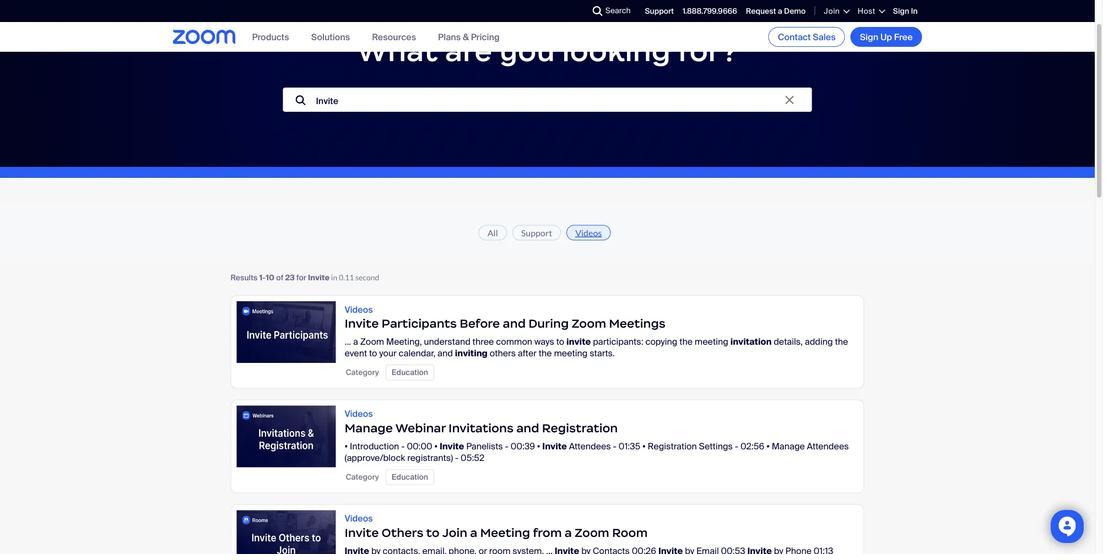 Task type: locate. For each thing, give the bounding box(es) containing it.
manage
[[345, 421, 393, 436], [772, 441, 805, 452]]

manage right 02:56
[[772, 441, 805, 452]]

videos manage webinar invitations and registration
[[345, 408, 618, 436]]

to left your in the left bottom of the page
[[369, 348, 377, 359]]

search image
[[593, 6, 603, 16]]

0 vertical spatial zoom
[[572, 316, 606, 331]]

the right copying
[[680, 336, 693, 348]]

1 horizontal spatial attendees
[[807, 441, 849, 452]]

all button
[[479, 225, 507, 241]]

- left 05:52
[[455, 452, 459, 464]]

category
[[346, 368, 379, 378], [346, 472, 379, 483]]

1 category from the top
[[346, 368, 379, 378]]

2 category from the top
[[346, 472, 379, 483]]

search image
[[593, 6, 603, 16], [296, 95, 306, 105], [296, 95, 306, 105]]

1 vertical spatial manage
[[772, 441, 805, 452]]

meeting left starts. at the bottom right of the page
[[554, 348, 588, 359]]

videos inside videos invite participants before and during zoom meetings
[[345, 304, 373, 315]]

and left inviting
[[438, 348, 453, 359]]

and for before
[[503, 316, 526, 331]]

the right after
[[539, 348, 552, 359]]

to inside videos invite others to join a meeting from a zoom room
[[426, 525, 440, 540]]

2 vertical spatial zoom
[[575, 525, 610, 540]]

0 vertical spatial sign
[[893, 6, 910, 16]]

0 horizontal spatial support
[[521, 227, 552, 238]]

0 horizontal spatial join
[[442, 525, 467, 540]]

room
[[612, 525, 648, 540]]

0 horizontal spatial registration
[[542, 421, 618, 436]]

invite right 00:39
[[543, 441, 567, 452]]

request a demo
[[746, 6, 806, 16]]

1 horizontal spatial sign
[[893, 6, 910, 16]]

registration up attendees - 01:35 ▪️ registration settings - 02:56 ▪️ manage attendees (approve/block registrants) - 05:52
[[542, 421, 618, 436]]

others
[[382, 525, 424, 540]]

education
[[392, 368, 428, 378], [392, 472, 428, 483]]

copying
[[646, 336, 678, 348]]

support right search at the right top
[[645, 6, 674, 16]]

videos for others
[[345, 513, 373, 525]]

0 horizontal spatial manage
[[345, 421, 393, 436]]

after
[[518, 348, 537, 359]]

ways
[[535, 336, 554, 348]]

1 vertical spatial support
[[521, 227, 552, 238]]

sales
[[813, 31, 836, 43]]

host
[[858, 6, 876, 16]]

attendees - 01:35 ▪️ registration settings - 02:56 ▪️ manage attendees (approve/block registrants) - 05:52
[[345, 441, 849, 464]]

plans & pricing link
[[438, 31, 500, 43]]

- left the 00:00
[[401, 441, 405, 452]]

meeting,
[[386, 336, 422, 348]]

invite left in
[[308, 273, 330, 283]]

videos inside videos invite others to join a meeting from a zoom room
[[345, 513, 373, 525]]

from
[[533, 525, 562, 540]]

invite inside videos invite others to join a meeting from a zoom room
[[345, 525, 379, 540]]

None search field
[[283, 88, 812, 120]]

education down the calendar,
[[392, 368, 428, 378]]

2 horizontal spatial to
[[557, 336, 565, 348]]

0 vertical spatial manage
[[345, 421, 393, 436]]

0 vertical spatial and
[[503, 316, 526, 331]]

join up sales
[[824, 6, 840, 16]]

to
[[557, 336, 565, 348], [369, 348, 377, 359], [426, 525, 440, 540]]

introduction
[[350, 441, 399, 452]]

...
[[345, 336, 351, 348]]

invite
[[308, 273, 330, 283], [345, 316, 379, 331], [440, 441, 464, 452], [543, 441, 567, 452], [345, 525, 379, 540]]

1 horizontal spatial to
[[426, 525, 440, 540]]

clear image
[[786, 96, 794, 104]]

2 education from the top
[[392, 472, 428, 483]]

sign for sign up free
[[860, 31, 879, 43]]

of
[[276, 273, 283, 283]]

1 attendees from the left
[[569, 441, 611, 452]]

registration inside attendees - 01:35 ▪️ registration settings - 02:56 ▪️ manage attendees (approve/block registrants) - 05:52
[[648, 441, 697, 452]]

registrants)
[[407, 452, 453, 464]]

category for manage
[[346, 472, 379, 483]]

0 vertical spatial join
[[824, 6, 840, 16]]

and up 00:39
[[517, 421, 539, 436]]

1 vertical spatial sign
[[860, 31, 879, 43]]

1 vertical spatial zoom
[[360, 336, 384, 348]]

1 vertical spatial join
[[442, 525, 467, 540]]

videos for participants
[[345, 304, 373, 315]]

1 horizontal spatial support
[[645, 6, 674, 16]]

▪️ right the 00:00
[[435, 441, 438, 452]]

5 ▪️ from the left
[[767, 441, 770, 452]]

zoom right "..."
[[360, 336, 384, 348]]

1 horizontal spatial registration
[[648, 441, 697, 452]]

settings
[[699, 441, 733, 452]]

join left meeting
[[442, 525, 467, 540]]

education for participants
[[392, 368, 428, 378]]

results 1 - 10 of 23 for invite in 0.11 second
[[231, 273, 379, 283]]

videos inside videos manage webinar invitations and registration
[[345, 408, 373, 420]]

registration right 01:35
[[648, 441, 697, 452]]

▪️ left introduction
[[345, 441, 348, 452]]

up
[[881, 31, 892, 43]]

solutions button
[[311, 31, 350, 43]]

videos for webinar
[[345, 408, 373, 420]]

0 vertical spatial registration
[[542, 421, 618, 436]]

1 vertical spatial and
[[438, 348, 453, 359]]

the
[[680, 336, 693, 348], [835, 336, 848, 348], [539, 348, 552, 359]]

and inside videos manage webinar invitations and registration
[[517, 421, 539, 436]]

zoom inside videos invite participants before and during zoom meetings
[[572, 316, 606, 331]]

0 vertical spatial education
[[392, 368, 428, 378]]

invite left others
[[345, 525, 379, 540]]

to right others
[[426, 525, 440, 540]]

request
[[746, 6, 776, 16]]

plans
[[438, 31, 461, 43]]

sign in link
[[893, 6, 918, 16]]

1 vertical spatial registration
[[648, 441, 697, 452]]

sign left in
[[893, 6, 910, 16]]

webinar
[[396, 421, 446, 436]]

▪️
[[345, 441, 348, 452], [435, 441, 438, 452], [537, 441, 540, 452], [643, 441, 646, 452], [767, 441, 770, 452]]

registration
[[542, 421, 618, 436], [648, 441, 697, 452]]

participants
[[382, 316, 457, 331]]

1 vertical spatial category
[[346, 472, 379, 483]]

to inside details, adding the event to your calendar, and
[[369, 348, 377, 359]]

event
[[345, 348, 367, 359]]

meeting
[[695, 336, 729, 348], [554, 348, 588, 359]]

2 vertical spatial and
[[517, 421, 539, 436]]

support right all
[[521, 227, 552, 238]]

category down (approve/block
[[346, 472, 379, 483]]

inviting others after the meeting starts.
[[455, 348, 615, 359]]

2 horizontal spatial the
[[835, 336, 848, 348]]

are
[[445, 33, 493, 69]]

1 horizontal spatial manage
[[772, 441, 805, 452]]

05:52
[[461, 452, 485, 464]]

meeting left the invitation
[[695, 336, 729, 348]]

and up common
[[503, 316, 526, 331]]

1.888.799.9666
[[683, 6, 737, 16]]

support
[[645, 6, 674, 16], [521, 227, 552, 238]]

and inside videos invite participants before and during zoom meetings
[[503, 316, 526, 331]]

invite inside videos invite participants before and during zoom meetings
[[345, 316, 379, 331]]

a right from
[[565, 525, 572, 540]]

invite others to join a meeting from a zoom room image
[[237, 511, 336, 555]]

1 horizontal spatial join
[[824, 6, 840, 16]]

attendees
[[569, 441, 611, 452], [807, 441, 849, 452]]

sign for sign in
[[893, 6, 910, 16]]

to right the ways
[[557, 336, 565, 348]]

1.888.799.9666 link
[[683, 6, 737, 16]]

invite right the 00:00
[[440, 441, 464, 452]]

zoom up invite
[[572, 316, 606, 331]]

1 horizontal spatial the
[[680, 336, 693, 348]]

0 vertical spatial support
[[645, 6, 674, 16]]

understand
[[424, 336, 471, 348]]

three
[[473, 336, 494, 348]]

support button
[[513, 225, 561, 241]]

the right adding at the bottom right
[[835, 336, 848, 348]]

join
[[824, 6, 840, 16], [442, 525, 467, 540]]

zoom left room
[[575, 525, 610, 540]]

invite up "..."
[[345, 316, 379, 331]]

0 horizontal spatial sign
[[860, 31, 879, 43]]

0 horizontal spatial attendees
[[569, 441, 611, 452]]

▪️ right 00:39
[[537, 441, 540, 452]]

1 education from the top
[[392, 368, 428, 378]]

sign inside sign up free link
[[860, 31, 879, 43]]

sign
[[893, 6, 910, 16], [860, 31, 879, 43]]

manage inside videos manage webinar invitations and registration
[[345, 421, 393, 436]]

zoom
[[572, 316, 606, 331], [360, 336, 384, 348], [575, 525, 610, 540]]

None search field
[[553, 2, 596, 20]]

education down registrants)
[[392, 472, 428, 483]]

manage up introduction
[[345, 421, 393, 436]]

0 vertical spatial category
[[346, 368, 379, 378]]

category down event
[[346, 368, 379, 378]]

meeting
[[480, 525, 530, 540]]

education for webinar
[[392, 472, 428, 483]]

0 horizontal spatial to
[[369, 348, 377, 359]]

sign left up
[[860, 31, 879, 43]]

▪️ introduction - 00:00 ▪️ invite panelists - 00:39 ▪️ invite
[[345, 441, 567, 452]]

1 vertical spatial education
[[392, 472, 428, 483]]

invitations
[[449, 421, 514, 436]]

clear image
[[786, 96, 794, 104]]

adding
[[805, 336, 833, 348]]

plans & pricing
[[438, 31, 500, 43]]

▪️ right 02:56
[[767, 441, 770, 452]]

▪️ right 01:35
[[643, 441, 646, 452]]



Task type: vqa. For each thing, say whether or not it's contained in the screenshot.
Welcome to the Zoom Resource Library
no



Task type: describe. For each thing, give the bounding box(es) containing it.
contact sales link
[[769, 27, 845, 47]]

&
[[463, 31, 469, 43]]

- left 00:39
[[505, 441, 509, 452]]

solutions
[[311, 31, 350, 43]]

what are you looking for?
[[357, 33, 738, 69]]

a left meeting
[[470, 525, 478, 540]]

2 attendees from the left
[[807, 441, 849, 452]]

pricing
[[471, 31, 500, 43]]

01:35
[[619, 441, 641, 452]]

demo
[[784, 6, 806, 16]]

(approve/block
[[345, 452, 405, 464]]

support link
[[645, 6, 674, 16]]

Search text field
[[283, 88, 812, 114]]

and for invitations
[[517, 421, 539, 436]]

manage webinar invitations and registration image
[[237, 406, 336, 468]]

2 ▪️ from the left
[[435, 441, 438, 452]]

starts.
[[590, 348, 615, 359]]

looking
[[562, 33, 671, 69]]

inviting
[[455, 348, 488, 359]]

what
[[357, 33, 438, 69]]

products button
[[252, 31, 289, 43]]

free
[[894, 31, 913, 43]]

in
[[911, 6, 918, 16]]

in
[[331, 273, 337, 282]]

participants:
[[593, 336, 644, 348]]

and inside details, adding the event to your calendar, and
[[438, 348, 453, 359]]

registration inside videos manage webinar invitations and registration
[[542, 421, 618, 436]]

videos invite others to join a meeting from a zoom room
[[345, 513, 648, 540]]

common
[[496, 336, 533, 348]]

- left 02:56
[[735, 441, 739, 452]]

second
[[356, 273, 379, 282]]

0 horizontal spatial meeting
[[554, 348, 588, 359]]

contact
[[778, 31, 811, 43]]

02:56
[[741, 441, 765, 452]]

host button
[[858, 6, 885, 16]]

00:00
[[407, 441, 433, 452]]

for
[[297, 273, 306, 283]]

- left 01:35
[[613, 441, 617, 452]]

a left demo
[[778, 6, 783, 16]]

invite participants before and during zoom meetings image
[[237, 302, 336, 363]]

before
[[460, 316, 500, 331]]

0 horizontal spatial the
[[539, 348, 552, 359]]

others
[[490, 348, 516, 359]]

- left of at the left of the page
[[263, 273, 266, 283]]

details,
[[774, 336, 803, 348]]

the inside details, adding the event to your calendar, and
[[835, 336, 848, 348]]

calendar,
[[399, 348, 436, 359]]

resources button
[[372, 31, 416, 43]]

1 horizontal spatial meeting
[[695, 336, 729, 348]]

meetings
[[609, 316, 666, 331]]

sign in
[[893, 6, 918, 16]]

zoom inside videos invite others to join a meeting from a zoom room
[[575, 525, 610, 540]]

during
[[529, 316, 569, 331]]

23
[[285, 273, 295, 283]]

contact sales
[[778, 31, 836, 43]]

you
[[500, 33, 555, 69]]

videos inside videos button
[[576, 227, 602, 238]]

3 ▪️ from the left
[[537, 441, 540, 452]]

request a demo link
[[746, 6, 806, 16]]

details, adding the event to your calendar, and
[[345, 336, 848, 359]]

products
[[252, 31, 289, 43]]

videos invite participants before and during zoom meetings
[[345, 304, 666, 331]]

zoom logo image
[[173, 30, 236, 44]]

4 ▪️ from the left
[[643, 441, 646, 452]]

results
[[231, 273, 258, 283]]

00:39
[[511, 441, 535, 452]]

1 ▪️ from the left
[[345, 441, 348, 452]]

invitation
[[731, 336, 772, 348]]

search
[[606, 6, 631, 16]]

sign up free
[[860, 31, 913, 43]]

0.11
[[339, 273, 354, 282]]

invite
[[567, 336, 591, 348]]

10
[[266, 273, 275, 283]]

manage inside attendees - 01:35 ▪️ registration settings - 02:56 ▪️ manage attendees (approve/block registrants) - 05:52
[[772, 441, 805, 452]]

your
[[379, 348, 397, 359]]

sign up free link
[[851, 27, 922, 47]]

for?
[[678, 33, 738, 69]]

1
[[259, 273, 263, 283]]

... a zoom meeting, understand three common ways to invite participants: copying the meeting invitation
[[345, 336, 772, 348]]

join button
[[824, 6, 849, 16]]

videos button
[[567, 225, 611, 241]]

all
[[488, 227, 498, 238]]

category for invite
[[346, 368, 379, 378]]

a right "..."
[[353, 336, 358, 348]]

resources
[[372, 31, 416, 43]]

support inside button
[[521, 227, 552, 238]]

panelists
[[466, 441, 503, 452]]

join inside videos invite others to join a meeting from a zoom room
[[442, 525, 467, 540]]



